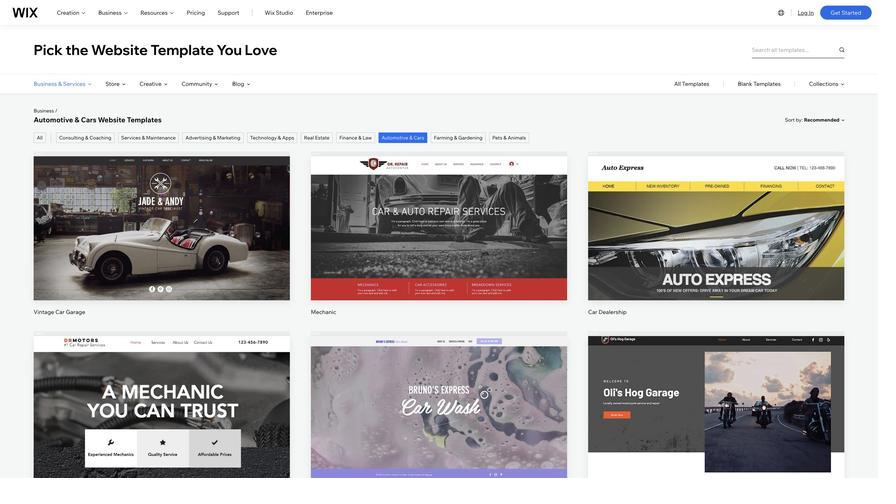Task type: vqa. For each thing, say whether or not it's contained in the screenshot.
all templates
yes



Task type: locate. For each thing, give the bounding box(es) containing it.
& for advertising & marketing
[[213, 135, 216, 141]]

the
[[66, 41, 88, 58]]

blank templates
[[738, 80, 781, 87]]

business inside dropdown button
[[98, 9, 122, 16]]

vintage
[[34, 309, 54, 316]]

1 horizontal spatial all
[[675, 80, 681, 87]]

1 vertical spatial automotive
[[382, 135, 409, 141]]

business for business & services
[[34, 80, 57, 87]]

blank
[[738, 80, 753, 87]]

& inside categories by subject element
[[58, 80, 62, 87]]

0 vertical spatial cars
[[81, 115, 96, 124]]

support link
[[218, 8, 239, 17]]

1 vertical spatial cars
[[414, 135, 424, 141]]

automotive & cars website templates - vintage car garage image
[[34, 156, 290, 301]]

all inside "link"
[[675, 80, 681, 87]]

0 vertical spatial business
[[98, 9, 122, 16]]

estate
[[315, 135, 330, 141]]

dealership
[[599, 309, 627, 316]]

0 vertical spatial all
[[675, 80, 681, 87]]

2 car from the left
[[588, 309, 598, 316]]

pricing
[[187, 9, 205, 16]]

garage
[[66, 309, 85, 316]]

0 horizontal spatial cars
[[81, 115, 96, 124]]

resources
[[141, 9, 168, 16]]

0 horizontal spatial car
[[55, 309, 65, 316]]

view button
[[145, 233, 179, 250], [423, 233, 456, 250], [700, 233, 733, 250], [145, 413, 179, 430], [423, 413, 456, 430], [700, 413, 733, 430]]

collections
[[810, 80, 839, 87]]

automotive & cars website templates - car dealership image
[[588, 156, 845, 301]]

templates
[[683, 80, 710, 87], [754, 80, 781, 87], [127, 115, 162, 124]]

wix studio link
[[265, 8, 293, 17]]

technology & apps link
[[247, 133, 298, 143]]

services & maintenance link
[[118, 133, 179, 143]]

car
[[55, 309, 65, 316], [588, 309, 598, 316]]

services left the maintenance
[[121, 135, 141, 141]]

farming & gardening
[[434, 135, 483, 141]]

automotive down /
[[34, 115, 73, 124]]

1 vertical spatial all
[[37, 135, 43, 141]]

wix studio
[[265, 9, 293, 16]]

automotive & cars
[[382, 135, 424, 141]]

1 horizontal spatial templates
[[683, 80, 710, 87]]

view
[[155, 238, 168, 245], [433, 238, 446, 245], [710, 238, 723, 245], [155, 418, 168, 425], [433, 418, 446, 425], [710, 418, 723, 425]]

farming & gardening link
[[431, 133, 486, 143]]

pets
[[493, 135, 503, 141]]

car dealership group
[[588, 152, 845, 316]]

view inside mechanic group
[[433, 238, 446, 245]]

cars
[[81, 115, 96, 124], [414, 135, 424, 141]]

2 vertical spatial business
[[34, 108, 54, 114]]

get started
[[831, 9, 862, 16]]

pick
[[34, 41, 63, 58]]

automotive & cars link
[[379, 133, 428, 143]]

services inside services & maintenance 'link'
[[121, 135, 141, 141]]

edit inside vintage car garage "group"
[[157, 214, 167, 222]]

& for business & services
[[58, 80, 62, 87]]

business /
[[34, 108, 57, 114]]

1 vertical spatial business
[[34, 80, 57, 87]]

&
[[58, 80, 62, 87], [75, 115, 79, 124], [85, 135, 88, 141], [142, 135, 145, 141], [213, 135, 216, 141], [278, 135, 281, 141], [358, 135, 362, 141], [410, 135, 413, 141], [454, 135, 457, 141], [504, 135, 507, 141]]

cars left farming at the top of the page
[[414, 135, 424, 141]]

car left dealership
[[588, 309, 598, 316]]

edit button
[[145, 210, 179, 226], [423, 210, 456, 226], [700, 210, 733, 226], [145, 390, 179, 406], [423, 390, 456, 406], [700, 390, 733, 406]]

all for all
[[37, 135, 43, 141]]

studio
[[276, 9, 293, 16]]

1 vertical spatial services
[[121, 135, 141, 141]]

automotive
[[34, 115, 73, 124], [382, 135, 409, 141]]

website up coaching
[[98, 115, 125, 124]]

2 horizontal spatial automotive & cars website templates - mechanic image
[[588, 336, 845, 478]]

services
[[63, 80, 85, 87], [121, 135, 141, 141]]

1 horizontal spatial car
[[588, 309, 598, 316]]

car dealership
[[588, 309, 627, 316]]

cars up consulting & coaching
[[81, 115, 96, 124]]

real estate
[[304, 135, 330, 141]]

0 horizontal spatial services
[[63, 80, 85, 87]]

services down the on the top left
[[63, 80, 85, 87]]

edit button inside vintage car garage "group"
[[145, 210, 179, 226]]

automotive & cars website templates - mechanic image
[[311, 156, 567, 301], [34, 336, 290, 478], [588, 336, 845, 478]]

None search field
[[752, 41, 845, 58]]

edit
[[157, 214, 167, 222], [434, 214, 445, 222], [711, 214, 722, 222], [157, 394, 167, 401], [434, 394, 445, 401], [711, 394, 722, 401]]

website
[[91, 41, 148, 58], [98, 115, 125, 124]]

mechanic
[[311, 309, 336, 316]]

0 horizontal spatial automotive
[[34, 115, 73, 124]]

automotive right law
[[382, 135, 409, 141]]

templates inside "link"
[[683, 80, 710, 87]]

creation
[[57, 9, 79, 16]]

1 horizontal spatial cars
[[414, 135, 424, 141]]

1 horizontal spatial automotive
[[382, 135, 409, 141]]

& for technology & apps
[[278, 135, 281, 141]]

website up "store"
[[91, 41, 148, 58]]

0 vertical spatial website
[[91, 41, 148, 58]]

0 vertical spatial services
[[63, 80, 85, 87]]

1 horizontal spatial automotive & cars website templates - mechanic image
[[311, 156, 567, 301]]

wix
[[265, 9, 275, 16]]

maintenance
[[146, 135, 176, 141]]

/
[[55, 108, 57, 114]]

Search search field
[[752, 41, 845, 58]]

1 car from the left
[[55, 309, 65, 316]]

all
[[675, 80, 681, 87], [37, 135, 43, 141]]

business
[[98, 9, 122, 16], [34, 80, 57, 87], [34, 108, 54, 114]]

business link
[[34, 108, 54, 114]]

support
[[218, 9, 239, 16]]

0 horizontal spatial all
[[37, 135, 43, 141]]

sort by:
[[785, 117, 803, 123]]

templates for all templates
[[683, 80, 710, 87]]

0 horizontal spatial templates
[[127, 115, 162, 124]]

technology & apps
[[250, 135, 294, 141]]

log in
[[798, 9, 814, 16]]

pricing link
[[187, 8, 205, 17]]

2 horizontal spatial templates
[[754, 80, 781, 87]]

business inside categories by subject element
[[34, 80, 57, 87]]

car left garage
[[55, 309, 65, 316]]

categories by subject element
[[34, 74, 250, 93]]

1 horizontal spatial services
[[121, 135, 141, 141]]

pets & animals
[[493, 135, 526, 141]]

& inside 'link'
[[142, 135, 145, 141]]

edit inside mechanic group
[[434, 214, 445, 222]]

0 vertical spatial automotive
[[34, 115, 73, 124]]

log
[[798, 9, 808, 16]]

enterprise
[[306, 9, 333, 16]]

& for consulting & coaching
[[85, 135, 88, 141]]

1 vertical spatial website
[[98, 115, 125, 124]]

apps
[[282, 135, 294, 141]]

real
[[304, 135, 314, 141]]

real estate link
[[301, 133, 333, 143]]



Task type: describe. For each thing, give the bounding box(es) containing it.
services & maintenance
[[121, 135, 176, 141]]

sort
[[785, 117, 795, 123]]

coaching
[[90, 135, 111, 141]]

resources button
[[141, 8, 174, 17]]

services inside categories by subject element
[[63, 80, 85, 87]]

advertising
[[186, 135, 212, 141]]

you
[[217, 41, 242, 58]]

technology
[[250, 135, 277, 141]]

cars for automotive & cars website templates
[[81, 115, 96, 124]]

gardening
[[459, 135, 483, 141]]

template
[[151, 41, 214, 58]]

edit button inside car dealership group
[[700, 210, 733, 226]]

generic categories element
[[675, 74, 845, 93]]

mechanic group
[[311, 152, 567, 316]]

cars for automotive & cars
[[414, 135, 424, 141]]

pick the website template you love
[[34, 41, 277, 58]]

& for automotive & cars website templates
[[75, 115, 79, 124]]

view button inside car dealership group
[[700, 233, 733, 250]]

love
[[245, 41, 277, 58]]

pets & animals link
[[489, 133, 529, 143]]

by:
[[796, 117, 803, 123]]

& for pets & animals
[[504, 135, 507, 141]]

view button inside vintage car garage "group"
[[145, 233, 179, 250]]

blog
[[232, 80, 244, 87]]

edit button inside mechanic group
[[423, 210, 456, 226]]

all for all templates
[[675, 80, 681, 87]]

consulting
[[59, 135, 84, 141]]

in
[[809, 9, 814, 16]]

farming
[[434, 135, 453, 141]]

automotive for automotive & cars
[[382, 135, 409, 141]]

community
[[182, 80, 212, 87]]

view inside car dealership group
[[710, 238, 723, 245]]

car inside group
[[588, 309, 598, 316]]

all link
[[34, 133, 46, 143]]

automotive for automotive & cars website templates
[[34, 115, 73, 124]]

business & services
[[34, 80, 85, 87]]

& for services & maintenance
[[142, 135, 145, 141]]

marketing
[[217, 135, 240, 141]]

advertising & marketing
[[186, 135, 240, 141]]

started
[[842, 9, 862, 16]]

all templates link
[[675, 74, 710, 93]]

finance & law
[[340, 135, 372, 141]]

0 horizontal spatial automotive & cars website templates - mechanic image
[[34, 336, 290, 478]]

consulting & coaching
[[59, 135, 111, 141]]

language selector, english selected image
[[777, 8, 786, 17]]

car inside "group"
[[55, 309, 65, 316]]

business button
[[98, 8, 128, 17]]

advertising & marketing link
[[182, 133, 244, 143]]

categories. use the left and right arrow keys to navigate the menu element
[[0, 74, 879, 93]]

vintage car garage group
[[34, 152, 290, 316]]

edit inside car dealership group
[[711, 214, 722, 222]]

vintage car garage
[[34, 309, 85, 316]]

get started link
[[821, 5, 872, 19]]

creation button
[[57, 8, 86, 17]]

finance & law link
[[336, 133, 375, 143]]

automotive & cars website templates
[[34, 115, 162, 124]]

& for automotive & cars
[[410, 135, 413, 141]]

& for farming & gardening
[[454, 135, 457, 141]]

enterprise link
[[306, 8, 333, 17]]

recommended
[[805, 117, 840, 123]]

animals
[[508, 135, 526, 141]]

finance
[[340, 135, 357, 141]]

blank templates link
[[738, 74, 781, 93]]

view button inside mechanic group
[[423, 233, 456, 250]]

view inside vintage car garage "group"
[[155, 238, 168, 245]]

automotive & cars website templates - car wash image
[[311, 336, 567, 478]]

business for the business dropdown button
[[98, 9, 122, 16]]

& for finance & law
[[358, 135, 362, 141]]

get
[[831, 9, 841, 16]]

log in link
[[798, 8, 814, 17]]

law
[[363, 135, 372, 141]]

creative
[[140, 80, 162, 87]]

all templates
[[675, 80, 710, 87]]

templates for blank templates
[[754, 80, 781, 87]]

consulting & coaching link
[[56, 133, 115, 143]]

store
[[105, 80, 120, 87]]



